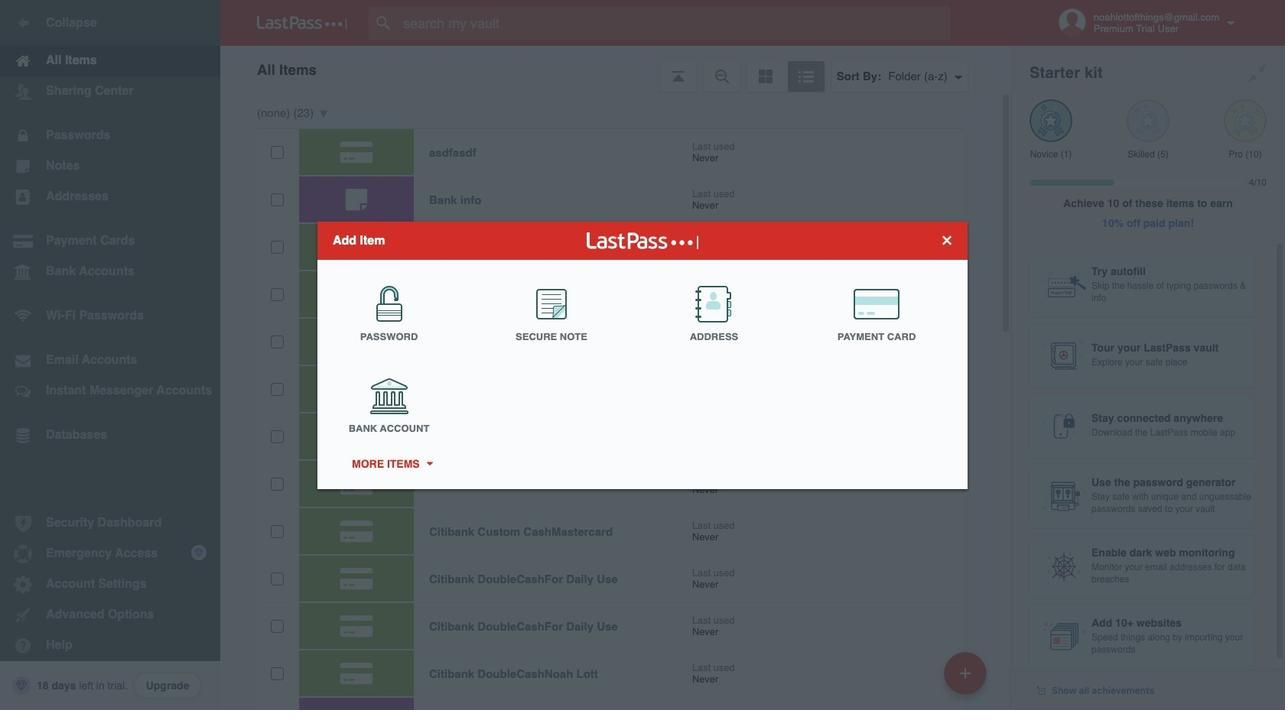 Task type: describe. For each thing, give the bounding box(es) containing it.
main navigation navigation
[[0, 0, 220, 711]]

new item navigation
[[939, 648, 996, 711]]

caret right image
[[424, 462, 435, 466]]

search my vault text field
[[369, 6, 980, 40]]



Task type: vqa. For each thing, say whether or not it's contained in the screenshot.
text field
no



Task type: locate. For each thing, give the bounding box(es) containing it.
new item image
[[960, 668, 971, 679]]

lastpass image
[[257, 16, 347, 30]]

vault options navigation
[[220, 46, 1012, 92]]

dialog
[[318, 222, 968, 489]]

Search search field
[[369, 6, 980, 40]]



